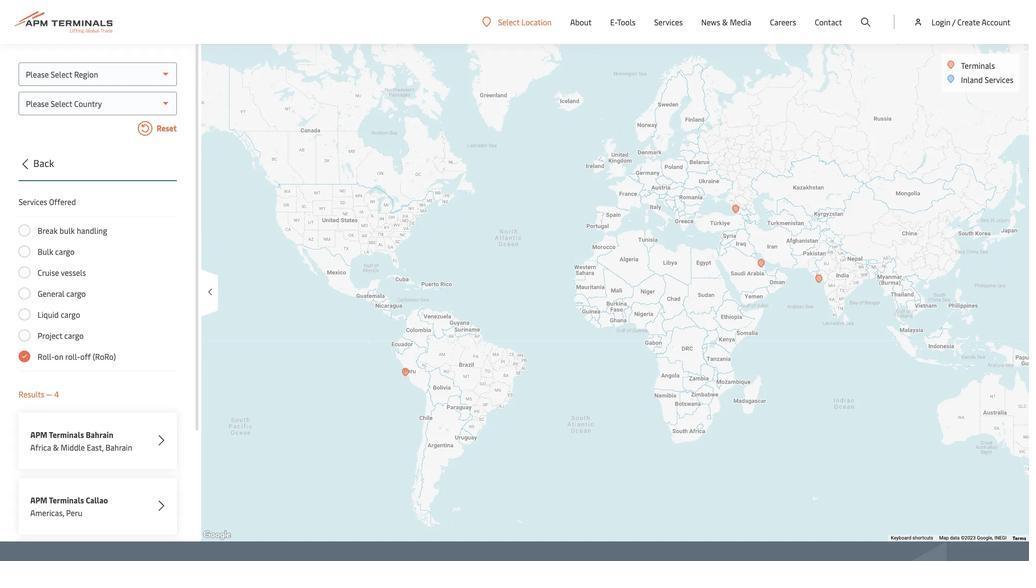 Task type: describe. For each thing, give the bounding box(es) containing it.
terminals for apm terminals bahrain africa & middle east, bahrain
[[49, 430, 84, 441]]

middle
[[61, 443, 85, 453]]

google image
[[201, 530, 233, 542]]

contact
[[815, 17, 843, 27]]

account
[[983, 17, 1011, 27]]

callao
[[86, 495, 108, 506]]

bulk
[[38, 246, 53, 257]]

google,
[[978, 536, 994, 541]]

select
[[498, 16, 520, 27]]

& inside 'dropdown button'
[[723, 17, 729, 27]]

location
[[522, 16, 552, 27]]

africa
[[30, 443, 51, 453]]

terminals for apm terminals callao americas, peru
[[49, 495, 84, 506]]

services offered
[[19, 197, 76, 207]]

(roro)
[[93, 352, 116, 362]]

keyboard
[[892, 536, 912, 541]]

roll-
[[38, 352, 55, 362]]

americas,
[[30, 508, 64, 519]]

off
[[80, 352, 91, 362]]

login / create account link
[[914, 0, 1011, 44]]

& inside apm terminals bahrain africa & middle east, bahrain
[[53, 443, 59, 453]]

reset
[[155, 123, 177, 134]]

peru
[[66, 508, 82, 519]]

Cruise vessels radio
[[19, 267, 30, 279]]

apm terminals callao americas, peru
[[30, 495, 108, 519]]

Project cargo radio
[[19, 330, 30, 342]]

liquid
[[38, 310, 59, 320]]

cruise vessels
[[38, 268, 86, 278]]

careers button
[[771, 0, 797, 44]]

reset button
[[19, 121, 177, 138]]

on
[[55, 352, 63, 362]]

inland
[[962, 74, 984, 85]]

map
[[940, 536, 950, 541]]

shortcuts
[[913, 536, 934, 541]]

apm for apm terminals callao
[[30, 495, 47, 506]]

4
[[54, 389, 59, 400]]

cruise
[[38, 268, 59, 278]]

bulk cargo
[[38, 246, 75, 257]]

handling
[[77, 225, 107, 236]]

select location
[[498, 16, 552, 27]]

general
[[38, 289, 65, 299]]

general cargo
[[38, 289, 86, 299]]

login / create account
[[932, 17, 1011, 27]]

inegi
[[995, 536, 1008, 541]]

bulk
[[60, 225, 75, 236]]

news
[[702, 17, 721, 27]]

e-tools
[[611, 17, 636, 27]]

news & media
[[702, 17, 752, 27]]



Task type: vqa. For each thing, say whether or not it's contained in the screenshot.
left &
yes



Task type: locate. For each thing, give the bounding box(es) containing it.
1 vertical spatial &
[[53, 443, 59, 453]]

services left the offered
[[19, 197, 47, 207]]

liquid cargo
[[38, 310, 80, 320]]

0 vertical spatial services
[[655, 17, 683, 27]]

keyboard shortcuts
[[892, 536, 934, 541]]

1 vertical spatial services
[[986, 74, 1014, 85]]

apm for apm terminals bahrain
[[30, 430, 47, 441]]

terms
[[1013, 536, 1027, 542]]

cargo right liquid
[[61, 310, 80, 320]]

terminals up the inland
[[962, 60, 996, 71]]

& right africa
[[53, 443, 59, 453]]

roll-on roll-off (roro)
[[38, 352, 116, 362]]

map data ©2023 google, inegi
[[940, 536, 1008, 541]]

2 apm from the top
[[30, 495, 47, 506]]

inland services
[[962, 74, 1014, 85]]

apm inside apm terminals bahrain africa & middle east, bahrain
[[30, 430, 47, 441]]

apm up americas,
[[30, 495, 47, 506]]

apm up africa
[[30, 430, 47, 441]]

1 vertical spatial terminals
[[49, 430, 84, 441]]

General cargo radio
[[19, 288, 30, 300]]

keyboard shortcuts button
[[892, 536, 934, 542]]

e-
[[611, 17, 618, 27]]

login
[[932, 17, 951, 27]]

apm terminals bahrain africa & middle east, bahrain
[[30, 430, 132, 453]]

bahrain up east,
[[86, 430, 113, 441]]

0 horizontal spatial &
[[53, 443, 59, 453]]

cargo down vessels
[[66, 289, 86, 299]]

services button
[[655, 0, 683, 44]]

project cargo
[[38, 331, 84, 341]]

0 vertical spatial apm
[[30, 430, 47, 441]]

0 horizontal spatial services
[[19, 197, 47, 207]]

data
[[951, 536, 960, 541]]

0 vertical spatial bahrain
[[86, 430, 113, 441]]

break bulk handling
[[38, 225, 107, 236]]

map region
[[121, 0, 1030, 562]]

cargo for liquid cargo
[[61, 310, 80, 320]]

terminals up middle
[[49, 430, 84, 441]]

vessels
[[61, 268, 86, 278]]

cargo up roll-
[[64, 331, 84, 341]]

create
[[958, 17, 981, 27]]

back button
[[16, 156, 177, 181]]

Bulk cargo radio
[[19, 246, 30, 258]]

roll-
[[65, 352, 80, 362]]

e-tools button
[[611, 0, 636, 44]]

1 horizontal spatial &
[[723, 17, 729, 27]]

Roll-on roll-off (RoRo) radio
[[19, 351, 30, 363]]

& right news
[[723, 17, 729, 27]]

1 horizontal spatial services
[[655, 17, 683, 27]]

back
[[33, 156, 54, 170]]

careers
[[771, 17, 797, 27]]

contact button
[[815, 0, 843, 44]]

cargo for general cargo
[[66, 289, 86, 299]]

project
[[38, 331, 62, 341]]

terminals inside apm terminals callao americas, peru
[[49, 495, 84, 506]]

tools
[[618, 17, 636, 27]]

terms link
[[1013, 536, 1027, 542]]

bahrain
[[86, 430, 113, 441], [106, 443, 132, 453]]

/
[[953, 17, 956, 27]]

cargo for project cargo
[[64, 331, 84, 341]]

terminals inside apm terminals bahrain africa & middle east, bahrain
[[49, 430, 84, 441]]

2 vertical spatial services
[[19, 197, 47, 207]]

1 vertical spatial apm
[[30, 495, 47, 506]]

apm
[[30, 430, 47, 441], [30, 495, 47, 506]]

about button
[[571, 0, 592, 44]]

services right the inland
[[986, 74, 1014, 85]]

services right tools
[[655, 17, 683, 27]]

about
[[571, 17, 592, 27]]

services for services offered
[[19, 197, 47, 207]]

cargo for bulk cargo
[[55, 246, 75, 257]]

2 vertical spatial terminals
[[49, 495, 84, 506]]

Liquid cargo radio
[[19, 309, 30, 321]]

east,
[[87, 443, 104, 453]]

cargo
[[55, 246, 75, 257], [66, 289, 86, 299], [61, 310, 80, 320], [64, 331, 84, 341]]

cargo right bulk
[[55, 246, 75, 257]]

©2023
[[962, 536, 977, 541]]

&
[[723, 17, 729, 27], [53, 443, 59, 453]]

apm inside apm terminals callao americas, peru
[[30, 495, 47, 506]]

news & media button
[[702, 0, 752, 44]]

1 vertical spatial bahrain
[[106, 443, 132, 453]]

1 apm from the top
[[30, 430, 47, 441]]

results
[[19, 389, 44, 400]]

services
[[655, 17, 683, 27], [986, 74, 1014, 85], [19, 197, 47, 207]]

Break bulk handling radio
[[19, 225, 30, 237]]

terminals
[[962, 60, 996, 71], [49, 430, 84, 441], [49, 495, 84, 506]]

0 vertical spatial &
[[723, 17, 729, 27]]

offered
[[49, 197, 76, 207]]

0 vertical spatial terminals
[[962, 60, 996, 71]]

results — 4
[[19, 389, 59, 400]]

terminals up peru
[[49, 495, 84, 506]]

2 horizontal spatial services
[[986, 74, 1014, 85]]

media
[[730, 17, 752, 27]]

bahrain right east,
[[106, 443, 132, 453]]

select location button
[[483, 16, 552, 27]]

—
[[46, 389, 52, 400]]

services for services
[[655, 17, 683, 27]]

break
[[38, 225, 58, 236]]



